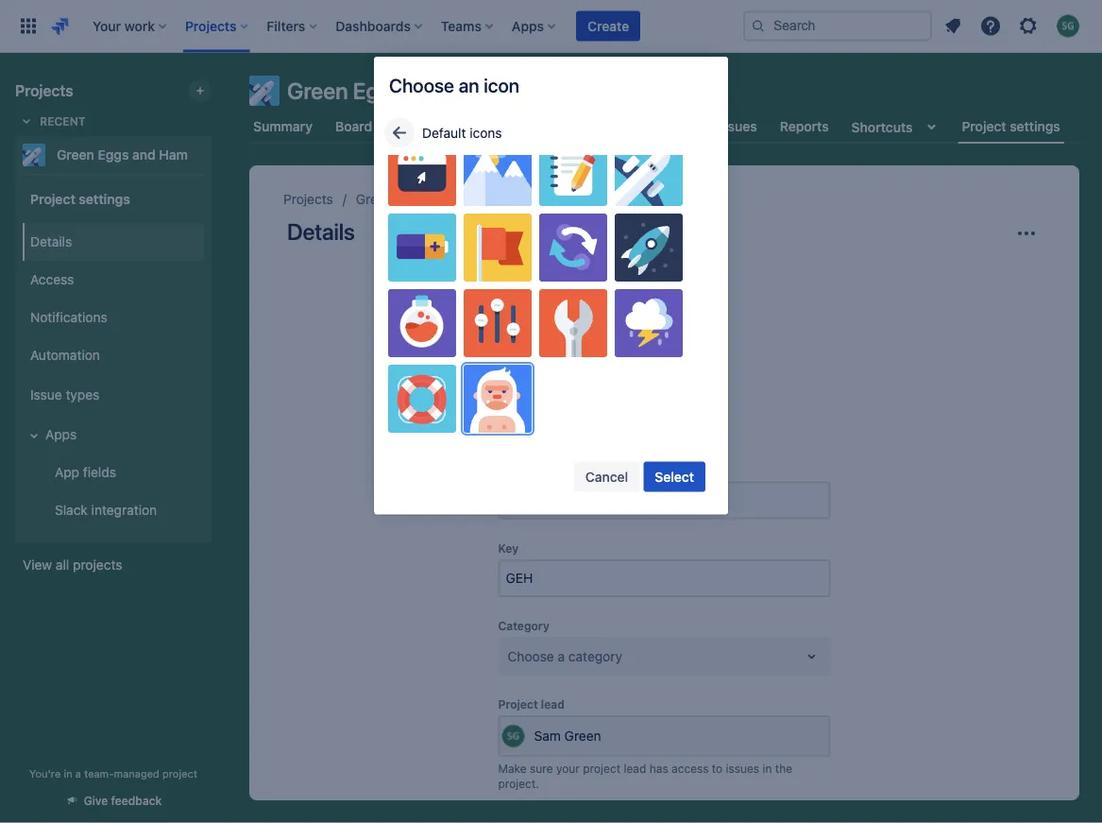 Task type: locate. For each thing, give the bounding box(es) containing it.
0 horizontal spatial settings
[[79, 191, 130, 206]]

choose down category
[[508, 648, 554, 664]]

your
[[557, 762, 580, 775]]

project settings
[[962, 118, 1061, 134], [30, 191, 130, 206], [508, 191, 603, 207]]

green eggs and ham down recent
[[57, 147, 188, 163]]

project right your
[[583, 762, 621, 775]]

green right sam
[[565, 728, 602, 744]]

0 horizontal spatial green eggs and ham link
[[15, 136, 204, 174]]

settings
[[1010, 118, 1061, 134], [79, 191, 130, 206], [554, 191, 603, 207]]

and down default
[[430, 191, 453, 207]]

create
[[588, 18, 630, 34]]

select
[[655, 469, 695, 484]]

issue
[[30, 387, 62, 403]]

projects down summary link
[[283, 191, 333, 207]]

sam green image
[[502, 725, 525, 747]]

primary element
[[11, 0, 744, 52]]

1 vertical spatial lead
[[624, 762, 647, 775]]

green eggs and ham link
[[15, 136, 204, 174], [356, 188, 485, 211]]

projects up collapse recent projects icon
[[15, 82, 73, 100]]

0 vertical spatial a
[[558, 648, 565, 664]]

group
[[19, 174, 204, 541], [19, 217, 204, 535]]

ham
[[451, 77, 499, 104], [159, 147, 188, 163], [457, 191, 485, 207]]

project avatar image
[[604, 271, 725, 392]]

details
[[287, 218, 355, 245], [30, 234, 72, 250]]

and
[[409, 77, 446, 104], [132, 147, 156, 163], [430, 191, 453, 207]]

0 horizontal spatial details
[[30, 234, 72, 250]]

project right managed on the bottom of the page
[[162, 767, 197, 780]]

a left the "category"
[[558, 648, 565, 664]]

automation
[[30, 347, 100, 363]]

1 horizontal spatial choose
[[508, 648, 554, 664]]

0 vertical spatial green eggs and ham link
[[15, 136, 204, 174]]

eggs up board on the top of page
[[353, 77, 404, 104]]

1 group from the top
[[19, 174, 204, 541]]

in
[[763, 762, 772, 775], [64, 767, 72, 780]]

key
[[498, 541, 519, 555]]

green eggs and ham link down go back icon
[[356, 188, 485, 211]]

issues
[[726, 762, 760, 775]]

slack
[[55, 502, 88, 518]]

0 vertical spatial green eggs and ham
[[287, 77, 499, 104]]

green
[[287, 77, 348, 104], [57, 147, 94, 163], [356, 191, 393, 207], [565, 728, 602, 744]]

projects
[[73, 557, 122, 573]]

choose an icon
[[389, 74, 520, 96]]

1 vertical spatial eggs
[[98, 147, 129, 163]]

category
[[569, 648, 623, 664]]

2 horizontal spatial settings
[[1010, 118, 1061, 134]]

choose inside choose an icon dialog
[[389, 74, 454, 96]]

lead left has
[[624, 762, 647, 775]]

issues
[[718, 119, 758, 134]]

green eggs and ham down go back icon
[[356, 191, 485, 207]]

choose
[[389, 74, 454, 96], [508, 648, 554, 664]]

0 horizontal spatial lead
[[541, 697, 565, 711]]

1 vertical spatial choose
[[508, 648, 554, 664]]

1 horizontal spatial projects
[[283, 191, 333, 207]]

in right you're
[[64, 767, 72, 780]]

1 horizontal spatial details
[[287, 218, 355, 245]]

fields
[[83, 465, 116, 480]]

1 horizontal spatial settings
[[554, 191, 603, 207]]

project
[[962, 118, 1007, 134], [30, 191, 75, 206], [508, 191, 551, 207], [498, 697, 538, 711]]

sam
[[534, 728, 561, 744]]

tab list
[[238, 110, 1091, 144]]

1 vertical spatial projects
[[283, 191, 333, 207]]

1 horizontal spatial in
[[763, 762, 772, 775]]

summary
[[253, 119, 313, 134]]

2 vertical spatial ham
[[457, 191, 485, 207]]

apps
[[45, 427, 77, 442]]

green right projects link
[[356, 191, 393, 207]]

the
[[776, 762, 793, 775]]

0 horizontal spatial a
[[75, 767, 81, 780]]

and up the list
[[409, 77, 446, 104]]

project inside make sure your project lead has access to issues in the project.
[[583, 762, 621, 775]]

2 group from the top
[[19, 217, 204, 535]]

to
[[712, 762, 723, 775]]

2 horizontal spatial project settings
[[962, 118, 1061, 134]]

notifications
[[30, 310, 107, 325]]

eggs down go back icon
[[396, 191, 427, 207]]

1 vertical spatial ham
[[159, 147, 188, 163]]

give feedback
[[84, 794, 162, 807]]

green up summary
[[287, 77, 348, 104]]

calendar link
[[437, 110, 500, 144]]

open image
[[801, 645, 824, 668]]

and up the details link on the left of the page
[[132, 147, 156, 163]]

0 vertical spatial choose
[[389, 74, 454, 96]]

details up the access
[[30, 234, 72, 250]]

2 vertical spatial green eggs and ham
[[356, 191, 485, 207]]

choose up the list
[[389, 74, 454, 96]]

a left team-
[[75, 767, 81, 780]]

projects link
[[283, 188, 333, 211]]

details down projects link
[[287, 218, 355, 245]]

an
[[459, 74, 480, 96]]

0 vertical spatial eggs
[[353, 77, 404, 104]]

1 horizontal spatial green eggs and ham link
[[356, 188, 485, 211]]

1 horizontal spatial lead
[[624, 762, 647, 775]]

lead up sam
[[541, 697, 565, 711]]

lead
[[541, 697, 565, 711], [624, 762, 647, 775]]

1 horizontal spatial project
[[583, 762, 621, 775]]

green eggs and ham
[[287, 77, 499, 104], [57, 147, 188, 163], [356, 191, 485, 207]]

1 horizontal spatial a
[[558, 648, 565, 664]]

green eggs and ham up the list
[[287, 77, 499, 104]]

project lead
[[498, 697, 565, 711]]

select a default avatar option group
[[385, 139, 718, 441]]

cancel button
[[574, 462, 640, 492]]

list
[[395, 119, 418, 134]]

view all projects link
[[15, 548, 212, 582]]

automation link
[[23, 336, 204, 374]]

sam green
[[534, 728, 602, 744]]

go back image
[[388, 121, 411, 144]]

eggs
[[353, 77, 404, 104], [98, 147, 129, 163], [396, 191, 427, 207]]

project
[[583, 762, 621, 775], [162, 767, 197, 780]]

a
[[558, 648, 565, 664], [75, 767, 81, 780]]

access
[[30, 272, 74, 287]]

icons
[[470, 125, 502, 140]]

jira image
[[49, 15, 72, 37]]

1 vertical spatial green eggs and ham link
[[356, 188, 485, 211]]

notifications link
[[23, 299, 204, 336]]

sure
[[530, 762, 553, 775]]

project.
[[498, 777, 539, 790]]

details link
[[23, 223, 204, 261]]

access
[[672, 762, 709, 775]]

app fields
[[55, 465, 116, 480]]

projects
[[15, 82, 73, 100], [283, 191, 333, 207]]

create button
[[576, 11, 641, 41]]

2 vertical spatial eggs
[[396, 191, 427, 207]]

eggs up the details link on the left of the page
[[98, 147, 129, 163]]

0 horizontal spatial project
[[162, 767, 197, 780]]

0 horizontal spatial choose
[[389, 74, 454, 96]]

team-
[[84, 767, 114, 780]]

0 vertical spatial projects
[[15, 82, 73, 100]]

in left the
[[763, 762, 772, 775]]

green eggs and ham link down recent
[[15, 136, 204, 174]]



Task type: describe. For each thing, give the bounding box(es) containing it.
lead inside make sure your project lead has access to issues in the project.
[[624, 762, 647, 775]]

icon
[[484, 74, 520, 96]]

view
[[23, 557, 52, 573]]

1 horizontal spatial project settings
[[508, 191, 603, 207]]

give
[[84, 794, 108, 807]]

collapse recent projects image
[[15, 110, 38, 132]]

summary link
[[249, 110, 317, 144]]

0 vertical spatial ham
[[451, 77, 499, 104]]

0 horizontal spatial project settings
[[30, 191, 130, 206]]

give feedback button
[[54, 785, 173, 816]]

choose a category
[[508, 648, 623, 664]]

reports link
[[776, 110, 833, 144]]

0 vertical spatial and
[[409, 77, 446, 104]]

you're in a team-managed project
[[29, 767, 197, 780]]

make
[[498, 762, 527, 775]]

board
[[335, 119, 372, 134]]

issues link
[[714, 110, 761, 144]]

view all projects
[[23, 557, 122, 573]]

board link
[[332, 110, 376, 144]]

Search field
[[744, 11, 933, 41]]

choose an icon dialog
[[374, 57, 729, 515]]

access link
[[23, 261, 204, 299]]

slack integration
[[55, 502, 157, 518]]

0 vertical spatial lead
[[541, 697, 565, 711]]

green down recent
[[57, 147, 94, 163]]

project settings inside 'tab list'
[[962, 118, 1061, 134]]

expand image
[[23, 424, 45, 447]]

project settings link
[[508, 188, 603, 211]]

1 vertical spatial a
[[75, 767, 81, 780]]

1 vertical spatial and
[[132, 147, 156, 163]]

1 vertical spatial green eggs and ham
[[57, 147, 188, 163]]

managed
[[114, 767, 160, 780]]

0 horizontal spatial projects
[[15, 82, 73, 100]]

apps button
[[23, 416, 204, 454]]

jira image
[[49, 15, 72, 37]]

calendar
[[440, 119, 497, 134]]

issue types
[[30, 387, 99, 403]]

tab list containing project settings
[[238, 110, 1091, 144]]

you're
[[29, 767, 61, 780]]

list link
[[391, 110, 422, 144]]

default
[[422, 125, 466, 140]]

group containing details
[[19, 217, 204, 535]]

select button
[[644, 462, 706, 492]]

category
[[498, 619, 550, 633]]

0 horizontal spatial in
[[64, 767, 72, 780]]

Name field
[[500, 483, 829, 517]]

feedback
[[111, 794, 162, 807]]

issue types link
[[23, 374, 204, 416]]

in inside make sure your project lead has access to issues in the project.
[[763, 762, 772, 775]]

slack integration link
[[34, 491, 204, 529]]

reports
[[780, 119, 829, 134]]

2 vertical spatial and
[[430, 191, 453, 207]]

choose for choose an icon
[[389, 74, 454, 96]]

all
[[56, 557, 69, 573]]

has
[[650, 762, 669, 775]]

recent
[[40, 114, 86, 128]]

choose for choose a category
[[508, 648, 554, 664]]

make sure your project lead has access to issues in the project.
[[498, 762, 793, 790]]

app
[[55, 465, 79, 480]]

Key field
[[500, 561, 829, 595]]

integration
[[91, 502, 157, 518]]

search image
[[751, 18, 766, 34]]

types
[[66, 387, 99, 403]]

create banner
[[0, 0, 1103, 53]]

cancel
[[586, 469, 629, 484]]

default icons
[[422, 125, 502, 140]]

group containing project settings
[[19, 174, 204, 541]]

app fields link
[[34, 454, 204, 491]]



Task type: vqa. For each thing, say whether or not it's contained in the screenshot.
You're
yes



